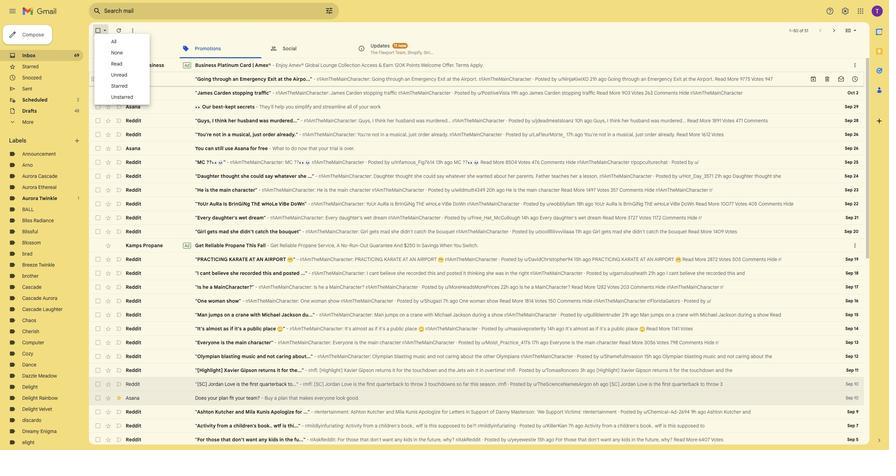 Task type: describe. For each thing, give the bounding box(es) containing it.
sep 19
[[846, 257, 859, 262]]

0 horizontal spatial 7h
[[443, 298, 449, 305]]

your left trial
[[319, 146, 329, 152]]

more left 8504
[[493, 159, 504, 166]]

"i
[[195, 271, 199, 277]]

1 michael from the left
[[262, 312, 280, 319]]

263
[[645, 90, 653, 96]]

reddit for "activity from a children's book.. wtf is thi..."
[[126, 423, 141, 430]]

toggle split pane mode image
[[845, 27, 852, 34]]

1 reliable from the left
[[205, 243, 224, 249]]

2 cant from the left
[[369, 271, 379, 277]]

your left work
[[359, 104, 369, 110]]

26 row from the top
[[89, 406, 864, 420]]

bliss
[[22, 218, 32, 224]]

3 as from the left
[[589, 326, 595, 332]]

1 kunis from the left
[[257, 410, 270, 416]]

1 carden from the left
[[214, 90, 231, 96]]

1 horizontal spatial 2
[[856, 90, 859, 96]]

more left 6407
[[686, 437, 698, 444]]

903
[[622, 90, 630, 96]]

"i cant believe she recorded this and posted ..." - r/iamthemaincharacter: i cant believe she recorded this and posted it thinking she was in the right r/iamthemaincharacter · posted by u/garrulousheath 21h ago i cant believe she recorded this and
[[195, 271, 745, 277]]

radiance
[[34, 218, 54, 224]]

2 if from the left
[[375, 326, 378, 332]]

1 horizontal spatial about
[[494, 173, 507, 180]]

0 vertical spatial r/nfl:
[[309, 368, 318, 374]]

16 row from the top
[[89, 267, 864, 281]]

votes right 1612
[[712, 132, 724, 138]]

sep 10 for does your plan fit your team? - buy a plan that makes everyone look good. ‌ ‌ ‌ ‌ ‌ ‌ ‌ ‌ ‌ ‌ ‌ ‌ ‌ ‌ ‌ ‌ ‌ ‌ ‌ ‌ ‌ ‌ ‌ ‌ ‌ ‌ ‌ ‌ ‌ ‌ ‌ ‌ ‌ ‌ ‌ ‌ ‌ ‌ ‌ ‌ ‌ ‌ ‌ ‌ ‌ ‌ ‌ ‌ ‌ ‌ ‌ ‌ ‌ ‌ ‌ ‌ ‌ ‌ ‌ ‌ ‌ ‌ ‌ ‌ ‌ ‌ ‌ ‌ ‌ ‌ ‌ ‌ ‌ ‌ ‌ ‌ ‌ ‌ ‌ ‌
[[846, 396, 859, 401]]

parents.
[[517, 173, 535, 180]]

sep 12
[[846, 354, 859, 360]]

476
[[532, 159, 540, 166]]

cascade for cascade laughter
[[22, 307, 42, 313]]

switch.
[[463, 243, 479, 249]]

2 already. from the left
[[658, 132, 675, 138]]

votes left 505
[[719, 257, 731, 263]]

2 blasting from the left
[[394, 354, 412, 360]]

"your
[[195, 201, 208, 207]]

tab list right 21
[[870, 22, 889, 426]]

ad for kamps propane
[[184, 243, 190, 249]]

5
[[856, 438, 859, 443]]

about..."
[[293, 354, 313, 360]]

gmail image
[[22, 4, 60, 18]]

1 vertical spatial 11
[[855, 368, 859, 373]]

2 music from the left
[[413, 354, 426, 360]]

3727
[[628, 215, 638, 221]]

sep 20
[[845, 229, 859, 234]]

21h right u/ninjakiwixd
[[590, 76, 597, 82]]

refresh image
[[115, 27, 122, 34]]

1 posted from the left
[[283, 271, 300, 277]]

character" for "everyone is the main character"
[[248, 340, 273, 346]]

2 with from the left
[[424, 312, 433, 319]]

dance link
[[22, 362, 36, 369]]

her down kept
[[228, 118, 236, 124]]

&
[[379, 62, 382, 68]]

2 kutcher from the left
[[367, 410, 385, 416]]

unstarred
[[111, 94, 133, 100]]

votes left 263
[[632, 90, 644, 96]]

1 vibe from the left
[[279, 201, 289, 207]]

ad-
[[671, 410, 679, 416]]

brother link
[[22, 273, 39, 280]]

thinking
[[467, 271, 485, 277]]

1 at from the left
[[278, 76, 283, 82]]

sep for "daughter thought she could say whatever she ..." - r/iamthemaincharacter: daughter thought she could say whatever she wanted about her parents. father teaches her a lesson. r/iamthemaincharacter · posted by u/hot_day_3571 21h ago daughter thought she
[[845, 174, 853, 179]]

1 vertical spatial 7h
[[569, 423, 574, 430]]

1 mc from the left
[[285, 159, 293, 166]]

her right teaches
[[570, 173, 578, 180]]

2 inside labels navigation
[[77, 97, 79, 102]]

sep left 29
[[845, 104, 853, 109]]

1 horizontal spatial starred
[[111, 83, 128, 89]]

sep for "he is the main character" - r/iamthemaincharacter: he is the main character r/iamthemaincharacter · posted by u/wildmutt4349 20h ago he is the main character read more 1497 votes 357 comments hide r/iamthemaincharacter r/
[[845, 188, 853, 193]]

sep for "i cant believe she recorded this and posted ..." - r/iamthemaincharacter: i cant believe she recorded this and posted it thinking she was in the right r/iamthemaincharacter · posted by u/garrulousheath 21h ago i cant believe she recorded this and
[[846, 271, 853, 276]]

comments right 150
[[557, 298, 581, 305]]

more left 3056 on the bottom of the page
[[632, 340, 643, 346]]

1 🙄 image from the left
[[277, 327, 283, 333]]

3 place from the left
[[626, 326, 638, 332]]

traffic"
[[254, 90, 271, 96]]

1 daughter's from the left
[[212, 215, 237, 221]]

12
[[854, 354, 859, 360]]

1 horizontal spatial 17h
[[566, 132, 574, 138]]

2 as from the left
[[369, 326, 374, 332]]

more left 903
[[609, 90, 621, 96]]

3 an from the left
[[641, 76, 646, 82]]

471
[[736, 118, 743, 124]]

1 order from the left
[[263, 132, 276, 138]]

1 already. from the left
[[431, 132, 448, 138]]

0 horizontal spatial 15h
[[537, 437, 545, 444]]

her down 8504
[[508, 173, 515, 180]]

1 traffic from the left
[[384, 90, 397, 96]]

comments right '357' on the right top of the page
[[620, 187, 643, 193]]

"every daughter's wet dream" - r/iamthemaincharacter: every daughter's wet dream r/iamthemaincharacter · posted by u/free_hat_mccullough 14h ago every daughter's wet dream read more 3727 votes 1172 comments hide r/
[[195, 215, 702, 221]]

sep for "man jumps on a crane with michael jackson du..." - r/iamthemaincharacter: man jumps on a crane with michael jackson during a show r/iamthemaincharacter · posted by u/gullibleintruder 21h ago man jumps on a crane with michael jackson during a show read
[[846, 313, 853, 318]]

2 kids from the left
[[404, 437, 412, 444]]

25
[[854, 160, 859, 165]]

2 jackson from the left
[[453, 312, 471, 319]]

1 one from the left
[[301, 298, 310, 305]]

1 vertical spatial ..."
[[301, 271, 307, 277]]

cozy
[[22, 351, 33, 357]]

798
[[670, 340, 678, 346]]

your right the "does"
[[208, 396, 218, 402]]

tab list containing updates
[[89, 39, 870, 58]]

kamps
[[126, 243, 142, 249]]

1 throw from the left
[[411, 382, 423, 388]]

so
[[457, 382, 462, 388]]

social tab
[[265, 39, 352, 58]]

more left 1141
[[659, 326, 670, 332]]

settings image
[[841, 7, 850, 15]]

3 wtf from the left
[[655, 423, 662, 430]]

sep for you can still use asana for free - what to do now that your trial is over. ‌ ‌ ‌ ‌ ‌ ‌ ‌ ‌ ‌ ‌ ‌ ‌ ‌ ‌ ‌ ‌ ‌ ‌ ‌ ‌ ‌ ‌ ‌ ‌ ‌ ‌ ‌ ‌ ‌ ‌ ‌ ‌ ‌ ‌ ‌ ‌ ‌ ‌ ‌ ‌ ‌ ‌ ‌ ‌ ‌ ‌ ‌ ‌ ‌ ‌ ‌ ‌ ‌ ‌ ‌ ‌ ‌ ‌ ‌ ‌ ‌ ‌ ‌ ‌ ‌ ‌ ‌ ‌ ‌ ‌ ‌ ‌ ‌ ‌ ‌ ‌ ‌ ‌ ‌ ‌ ‌
[[845, 146, 853, 151]]

2 horizontal spatial about
[[751, 354, 764, 360]]

1 for from the left
[[338, 437, 345, 444]]

aurora cascade
[[22, 173, 57, 180]]

1 for 1
[[78, 196, 79, 201]]

1 thought from the left
[[221, 173, 240, 180]]

1 recorded from the left
[[240, 271, 261, 277]]

sep 9
[[847, 410, 859, 415]]

cherish link
[[22, 329, 39, 335]]

votes right 1409
[[725, 229, 737, 235]]

2 maincharacter? from the left
[[535, 284, 570, 291]]

1 through from the left
[[213, 76, 231, 82]]

comments right 798 in the right of the page
[[679, 340, 703, 346]]

2 public from the left
[[391, 326, 404, 332]]

1 whatever from the left
[[274, 173, 297, 180]]

2 amex® from the left
[[255, 62, 271, 68]]

3 bringing from the left
[[624, 201, 643, 207]]

10 for does your plan fit your team? - buy a plan that makes everyone look good. ‌ ‌ ‌ ‌ ‌ ‌ ‌ ‌ ‌ ‌ ‌ ‌ ‌ ‌ ‌ ‌ ‌ ‌ ‌ ‌ ‌ ‌ ‌ ‌ ‌ ‌ ‌ ‌ ‌ ‌ ‌ ‌ ‌ ‌ ‌ ‌ ‌ ‌ ‌ ‌ ‌ ‌ ‌ ‌ ‌ ‌ ‌ ‌ ‌ ‌ ‌ ‌ ‌ ‌ ‌ ‌ ‌ ‌ ‌ ‌ ‌ ‌ ‌ ‌ ‌ ‌ ‌ ‌ ‌ ‌ ‌ ‌ ‌ ‌ ‌ ‌ ‌ ‌ ‌ ‌
[[854, 396, 859, 401]]

1 going from the left
[[372, 76, 385, 82]]

2 crane from the left
[[410, 312, 423, 319]]

0 vertical spatial 15h
[[574, 257, 582, 263]]

19h
[[511, 90, 518, 96]]

u/wildmutt4349
[[451, 187, 485, 193]]

more left 1814 at the bottom of page
[[512, 298, 523, 305]]

0 horizontal spatial about
[[461, 354, 474, 360]]

2 he from the left
[[506, 187, 512, 193]]

delight for delight rainbow
[[22, 396, 38, 402]]

this down read more 2872 votes 505 comments hide r/
[[727, 271, 735, 277]]

sent
[[22, 86, 32, 92]]

28 row from the top
[[89, 434, 864, 447]]

votes left 476
[[518, 159, 530, 166]]

" for "practicing karate at an airport
[[293, 257, 295, 263]]

comments right 263
[[654, 90, 678, 96]]

1 could from the left
[[251, 173, 264, 180]]

i down work
[[372, 118, 374, 124]]

sep left 5
[[847, 438, 855, 443]]

1 💀 image from the left
[[305, 160, 311, 166]]

reddit for "[highlight] xavier gipson returns it for the..."
[[126, 368, 141, 374]]

dazzle
[[22, 373, 37, 380]]

1 jordan from the left
[[208, 382, 223, 388]]

reddit for "girl gets mad she didn't catch the bouquet"
[[126, 229, 141, 235]]

comments right the '1172'
[[662, 215, 686, 221]]

votes left '357' on the right top of the page
[[597, 187, 609, 193]]

votes right 6407
[[711, 437, 723, 444]]

this up u/shugazi
[[428, 271, 436, 277]]

ad for amex® business
[[184, 63, 190, 68]]

1 horizontal spatial 14h
[[547, 326, 555, 332]]

twinkle for breeze twinkle
[[39, 262, 55, 269]]

2 bouquet from the left
[[669, 229, 687, 235]]

votes left the 405
[[735, 201, 747, 207]]

"he is the main character" - r/iamthemaincharacter: he is the main character r/iamthemaincharacter · posted by u/wildmutt4349 20h ago he is the main character read more 1497 votes 357 comments hide r/iamthemaincharacter r/
[[195, 187, 713, 193]]

1 catch from the left
[[255, 229, 269, 235]]

u/jdeadmeatsloanz
[[532, 118, 574, 124]]

fit
[[229, 396, 234, 402]]

comments right 505
[[742, 257, 766, 263]]

comments right 471
[[744, 118, 768, 124]]

sep for "activity from a children's book.. wtf is thi..." - r/mildlyinfuriating: activity from a children's book.. wtf is this supposed to be?! r/mildlyinfuriating · posted by u/killerkian 7h ago activity from a children's book.. wtf is this supposed to
[[848, 424, 855, 429]]

arno
[[22, 162, 33, 168]]

"mc ??
[[195, 159, 212, 166]]

7 row from the top
[[89, 142, 864, 156]]

1 just from the left
[[253, 132, 262, 138]]

11 row from the top
[[89, 197, 864, 211]]

1 exit from the left
[[268, 76, 277, 82]]

twinkle for aurora twinkle
[[39, 196, 57, 202]]

this down ad-
[[668, 423, 676, 430]]

24
[[854, 174, 859, 179]]

r/popculturechat
[[631, 159, 668, 166]]

be?!
[[467, 423, 477, 430]]

19
[[854, 257, 859, 262]]

scheduled
[[22, 97, 47, 103]]

down"
[[291, 201, 307, 207]]

cascade aurora link
[[22, 296, 57, 302]]

1 vertical spatial 15h
[[644, 354, 652, 360]]

1 [sc] from the left
[[314, 382, 324, 388]]

21h right u/garrulousheath
[[649, 271, 656, 277]]

offer.
[[442, 62, 455, 68]]

reddit for "it's almost as if it's a public place
[[126, 326, 141, 332]]

0 horizontal spatial 17h
[[532, 340, 539, 346]]

show"
[[226, 298, 241, 305]]

505
[[732, 257, 741, 263]]

u/moreheadsmoreprices
[[445, 284, 500, 291]]

3 aura from the left
[[606, 201, 617, 207]]

2 think from the left
[[375, 118, 386, 124]]

1 horizontal spatial of
[[490, 410, 495, 416]]

💀 image
[[218, 160, 223, 166]]

1 amex® from the left
[[126, 62, 142, 68]]

3 propane from the left
[[298, 243, 317, 249]]

inbox
[[22, 52, 35, 59]]

11 new
[[394, 43, 406, 48]]

more left 1409
[[701, 229, 712, 235]]

announcement link
[[22, 151, 56, 157]]

3 amex® from the left
[[289, 62, 304, 68]]

sep for "[sc] jordan love is the first quarterback to..." - r/nfl: [sc] jordan love is the first quarterback to throw 3 touchdowns so far this season. r/nfl · posted by u/thesciencenamesargon 6h ago [sc] jordan love is the first quarterback to throw 3
[[846, 382, 853, 387]]

votes left 471
[[722, 118, 735, 124]]

cozy link
[[22, 351, 33, 357]]

2 place from the left
[[405, 326, 417, 332]]

delight for delight velvet
[[22, 407, 38, 413]]

reddit for "practicing karate at an airport
[[126, 257, 141, 263]]

cascade up ethereal
[[38, 173, 57, 180]]

- r/iamthemaincharacter: practicing karate at an airport
[[295, 257, 438, 263]]

2 didn't from the left
[[633, 229, 645, 235]]

1 touchdown from the left
[[413, 368, 437, 374]]

search mail image
[[91, 5, 104, 17]]

2 order from the left
[[418, 132, 430, 138]]

2 believe from the left
[[380, 271, 396, 277]]

3 think from the left
[[610, 118, 621, 124]]

- r/iamthemaincharacter: it's almost as if it's a public place
[[285, 326, 418, 332]]

3 he from the left
[[524, 284, 530, 291]]

sep left 25
[[845, 160, 853, 165]]

collection
[[338, 62, 360, 68]]

votes left 947
[[751, 76, 764, 82]]

far
[[463, 382, 469, 388]]

1 vertical spatial u/
[[707, 298, 711, 305]]

0 vertical spatial of
[[800, 28, 804, 33]]

elight
[[22, 440, 34, 446]]

🙄 image
[[639, 327, 645, 333]]

more left 1497
[[574, 187, 585, 193]]

3 returns from the left
[[653, 368, 668, 374]]

"it's
[[195, 326, 205, 332]]

do
[[291, 146, 297, 152]]

i right 10h
[[607, 118, 609, 124]]

1 why? from the left
[[443, 437, 455, 444]]

sep 16
[[846, 299, 859, 304]]

delight for delight link
[[22, 385, 38, 391]]

character" for "he is the main character"
[[232, 187, 257, 193]]

votes right 1141
[[681, 326, 693, 332]]

0 horizontal spatial u/
[[695, 159, 699, 166]]

votes left 150
[[535, 298, 547, 305]]

reddit for "he is the main character"
[[126, 187, 141, 193]]

"practicing
[[195, 257, 228, 263]]

1 business from the left
[[143, 62, 164, 68]]

brad
[[22, 251, 32, 257]]

1172
[[653, 215, 661, 221]]

sep 14
[[845, 327, 859, 332]]

her down 903
[[622, 118, 629, 124]]

r/iamthemaincharacter · posted by u/infamous_fig7614 13h ago mc ??
[[311, 159, 468, 166]]

more left 1612
[[689, 132, 700, 138]]

u/killerkian
[[543, 423, 567, 430]]

1 murdered... from the left
[[426, 118, 451, 124]]

aurora up laughter on the left of the page
[[43, 296, 57, 302]]

this up "for those that don't want any kids in the fu..." - r/askreddit: for those that don't want any kids in the future, why? r/askreddit · posted by u/yeyewestie 15h ago for those that don't want any kids in the future, why? read more 6407 votes
[[429, 423, 437, 430]]

sep 17
[[846, 285, 859, 290]]

0 horizontal spatial 14h
[[522, 215, 529, 221]]

3 airport from the left
[[655, 257, 674, 263]]

labels navigation
[[0, 22, 89, 451]]

promotions tab
[[177, 39, 264, 58]]

more left 9775
[[727, 76, 739, 82]]

sep for "you're not in a musical, just order already." - r/iamthemaincharacter: you're not in a musical, just order already. r/iamthemaincharacter · posted by u/lafleurmorte_ 17h ago you're not in a musical, just order already. read more 1612 votes
[[845, 132, 853, 137]]

2 girl from the left
[[593, 229, 600, 235]]

9
[[856, 410, 859, 415]]

sep 7
[[848, 424, 859, 429]]

more left 10077
[[708, 201, 720, 207]]

2 caring from the left
[[446, 354, 459, 360]]

1 3 from the left
[[424, 382, 427, 388]]

sep for does your plan fit your team? - buy a plan that makes everyone look good. ‌ ‌ ‌ ‌ ‌ ‌ ‌ ‌ ‌ ‌ ‌ ‌ ‌ ‌ ‌ ‌ ‌ ‌ ‌ ‌ ‌ ‌ ‌ ‌ ‌ ‌ ‌ ‌ ‌ ‌ ‌ ‌ ‌ ‌ ‌ ‌ ‌ ‌ ‌ ‌ ‌ ‌ ‌ ‌ ‌ ‌ ‌ ‌ ‌ ‌ ‌ ‌ ‌ ‌ ‌ ‌ ‌ ‌ ‌ ‌ ‌ ‌ ‌ ‌ ‌ ‌ ‌ ‌ ‌ ‌ ‌ ‌ ‌ ‌ ‌ ‌ ‌ ‌ ‌ ‌
[[846, 396, 853, 401]]

discardo
[[22, 418, 41, 424]]

more left 3727
[[615, 215, 627, 221]]

1 horizontal spatial 👀 image
[[299, 160, 305, 166]]

sep for "is he a maincharacter?" - r/iamthemaincharacter: is he a maincharacter? r/iamthemaincharacter · posted by u/moreheadsmoreprices 22h ago is he a maincharacter? read more 1282 votes 203 comments hide r/iamthemaincharacter r/
[[846, 285, 854, 290]]

comments right 203
[[631, 284, 654, 291]]

reddit for "you're not in a musical, just order already."
[[126, 132, 141, 138]]

0 horizontal spatial "
[[223, 159, 226, 166]]

r/askreddit:
[[310, 437, 336, 444]]

2 3 from the left
[[720, 382, 723, 388]]

sep for "one woman show" - r/iamthemaincharacter: one woman show r/iamthemaincharacter · posted by u/shugazi 7h ago one woman show read more 1814 votes 150 comments hide r/iamthemaincharacter r/floridagators · posted by u/
[[846, 299, 853, 304]]

1 [highlight] from the left
[[319, 368, 343, 374]]

1 vertical spatial of
[[353, 104, 358, 110]]

this right far
[[471, 382, 479, 388]]

service,
[[318, 243, 336, 249]]

apply.
[[470, 62, 484, 68]]

reddit for "is he a maincharacter?"
[[126, 284, 141, 291]]

letters
[[449, 410, 465, 416]]

reddit for "everyone is the main character"
[[126, 340, 141, 346]]

i down - r/iamthemaincharacter: practicing karate at an airport
[[367, 271, 368, 277]]

3 jumps from the left
[[651, 312, 664, 319]]

labels heading
[[9, 138, 74, 145]]

this down fall
[[263, 271, 272, 277]]

lesson.
[[583, 173, 598, 180]]

0 vertical spatial you
[[195, 146, 204, 152]]

1 plan from the left
[[219, 396, 228, 402]]

"girl gets mad she didn't catch the bouquet" - r/iamthemaincharacter: girl gets mad she didn't catch the bouquet r/iamthemaincharacter · posted by u/ooolllliiivvviiiaaa 11h ago girl gets mad she didn't catch the bouquet read more 1409 votes
[[195, 229, 737, 235]]

2 recorded from the left
[[406, 271, 426, 277]]

i up r/floridagators
[[667, 271, 668, 277]]

"james
[[195, 90, 213, 96]]

29
[[854, 104, 859, 109]]

sep left 14
[[845, 327, 853, 332]]

more left 1282
[[584, 284, 595, 291]]

"ashton kutcher and mila kunis apologize for ..." - r/entertainment: ashton kutcher and mila kunis apologize for letters in support of danny masterson: 'we support victims' r/entertainment · posted by u/chemical-ad-2694 9h ago ashton kutcher and
[[195, 410, 751, 416]]

reddit for "guys, i think her husband was murdered..."
[[126, 118, 141, 124]]

"for
[[195, 437, 205, 444]]

"mc
[[195, 159, 205, 166]]

comments up teaches
[[541, 159, 565, 166]]

2 emergency from the left
[[412, 76, 436, 82]]

sep left 19
[[846, 257, 853, 262]]

1 vertical spatial r/nfl:
[[303, 382, 313, 388]]

26 for you can still use asana for free - what to do now that your trial is over. ‌ ‌ ‌ ‌ ‌ ‌ ‌ ‌ ‌ ‌ ‌ ‌ ‌ ‌ ‌ ‌ ‌ ‌ ‌ ‌ ‌ ‌ ‌ ‌ ‌ ‌ ‌ ‌ ‌ ‌ ‌ ‌ ‌ ‌ ‌ ‌ ‌ ‌ ‌ ‌ ‌ ‌ ‌ ‌ ‌ ‌ ‌ ‌ ‌ ‌ ‌ ‌ ‌ ‌ ‌ ‌ ‌ ‌ ‌ ‌ ‌ ‌ ‌ ‌ ‌ ‌ ‌ ‌ ‌ ‌ ‌ ‌ ‌ ‌ ‌ ‌ ‌ ‌ ‌ ‌ ‌
[[854, 146, 859, 151]]

delight link
[[22, 385, 38, 391]]

aurora for aurora twinkle
[[22, 196, 38, 202]]

more image
[[129, 27, 136, 34]]

"going
[[195, 76, 211, 82]]

best-
[[212, 104, 225, 110]]

"practicing karate at an airport
[[195, 257, 287, 263]]

3 love from the left
[[637, 382, 648, 388]]

votes left 798 in the right of the page
[[657, 340, 669, 346]]

2 horizontal spatial 👀 image
[[468, 160, 474, 166]]

2 an from the left
[[405, 76, 410, 82]]

2 any from the left
[[394, 437, 402, 444]]

reddit for "mc ??
[[126, 159, 141, 166]]

her down - they'll help you simplify and streamline all of your work ‌ ‌ ‌ ‌ ‌ ‌ ‌ ‌ ‌ ‌ ‌ ‌ ‌ ‌ ‌ ‌ ‌ ‌ ‌ ‌ ‌ ‌ ‌ ‌ ‌ ‌ ‌ ‌ ‌ ‌ ‌ ‌ ‌ ‌ ‌ ‌ ‌ ‌ ‌ ‌ ‌ ‌ ‌ ‌ ‌ ‌ ‌ ‌ ‌ ‌ ‌ ‌ ‌ ‌ ‌ ‌ ‌ ‌ ‌ ‌ ‌ ‌ ‌ ‌ ‌ ‌ ‌ ‌ ‌ ‌
[[387, 118, 394, 124]]

victims'
[[565, 410, 582, 416]]

1 believe from the left
[[212, 271, 229, 277]]

more inside "button"
[[22, 119, 34, 125]]



Task type: locate. For each thing, give the bounding box(es) containing it.
1 kutcher from the left
[[215, 410, 234, 416]]

0 horizontal spatial as
[[223, 326, 229, 332]]

reddit for "every daughter's wet dream"
[[126, 215, 141, 221]]

18 row from the top
[[89, 295, 864, 308]]

0 horizontal spatial one
[[301, 298, 310, 305]]

traffic
[[384, 90, 397, 96], [582, 90, 596, 96]]

2 vertical spatial delight
[[22, 407, 38, 413]]

with
[[250, 312, 261, 319], [424, 312, 433, 319], [690, 312, 699, 319]]

3 xavier from the left
[[621, 368, 635, 374]]

reddit for "[sc] jordan love is the first quarterback to..."
[[126, 382, 140, 388]]

stopping up secrets
[[232, 90, 253, 96]]

u/infamous_fig7614
[[391, 159, 435, 166]]

points
[[406, 62, 420, 68]]

r/floridagators
[[647, 298, 680, 305]]

whatever down - r/iamthemaincharacter: mc ??
[[274, 173, 297, 180]]

0 vertical spatial sep 10
[[846, 382, 859, 387]]

rainbow
[[39, 396, 58, 402]]

carden down u/ninjakiwixd
[[545, 90, 561, 96]]

kunis
[[257, 410, 270, 416], [406, 410, 418, 416]]

jets
[[456, 368, 466, 374]]

3 thought from the left
[[755, 173, 772, 180]]

catch up fall
[[255, 229, 269, 235]]

stopping up work
[[363, 90, 383, 96]]

10 row from the top
[[89, 183, 864, 197]]

sep for "your aura is bringing the whole vibe down" - r/iamthemaincharacter: your aura is bringing the whole vibe down r/iamthemaincharacter · posted by u/wobblyllam 18h ago your aura is bringing the whole vibe down read more 10077 votes 405 comments hide
[[845, 201, 853, 207]]

for
[[250, 146, 257, 152], [281, 368, 288, 374], [396, 368, 403, 374], [674, 368, 680, 374], [295, 410, 302, 416], [442, 410, 448, 416]]

2 row from the top
[[89, 72, 864, 86]]

you
[[195, 146, 204, 152], [454, 243, 462, 249]]

1 ?? from the left
[[206, 159, 212, 166]]

1 your from the left
[[366, 201, 377, 207]]

you right when
[[454, 243, 462, 249]]

order up u/infamous_fig7614
[[418, 132, 430, 138]]

3 stopping from the left
[[562, 90, 581, 96]]

1 he from the left
[[317, 187, 323, 193]]

11 inside tab
[[394, 43, 397, 48]]

dreamy enigma
[[22, 429, 57, 435]]

1 you're from the left
[[357, 132, 371, 138]]

23
[[854, 188, 859, 193]]

show
[[328, 298, 340, 305], [487, 298, 498, 305], [492, 312, 503, 319], [757, 312, 769, 319]]

sep for "everyone is the main character" - r/iamthemaincharacter: everyone is the main character r/iamthemaincharacter · posted by u/moist_practice_4176 17h ago everyone is the main character read more 3056 votes 798 comments hide r/
[[846, 340, 853, 346]]

gets right "11h"
[[602, 229, 611, 235]]

1 almost from the left
[[206, 326, 222, 332]]

0 horizontal spatial he
[[203, 284, 208, 291]]

2 whatever from the left
[[446, 173, 466, 180]]

i right the "guys,
[[212, 118, 214, 124]]

aurora cascade link
[[22, 173, 57, 180]]

1141
[[671, 326, 680, 332]]

2 your from the left
[[595, 201, 605, 207]]

0 horizontal spatial thought
[[221, 173, 240, 180]]

👀 image
[[212, 160, 218, 166]]

2 could from the left
[[423, 173, 436, 180]]

music
[[242, 354, 256, 360], [413, 354, 426, 360], [703, 354, 716, 360]]

1 horizontal spatial exit
[[438, 76, 446, 82]]

you can still use asana for free - what to do now that your trial is over. ‌ ‌ ‌ ‌ ‌ ‌ ‌ ‌ ‌ ‌ ‌ ‌ ‌ ‌ ‌ ‌ ‌ ‌ ‌ ‌ ‌ ‌ ‌ ‌ ‌ ‌ ‌ ‌ ‌ ‌ ‌ ‌ ‌ ‌ ‌ ‌ ‌ ‌ ‌ ‌ ‌ ‌ ‌ ‌ ‌ ‌ ‌ ‌ ‌ ‌ ‌ ‌ ‌ ‌ ‌ ‌ ‌ ‌ ‌ ‌ ‌ ‌ ‌ ‌ ‌ ‌ ‌ ‌ ‌ ‌ ‌ ‌ ‌ ‌ ‌ ‌ ‌ ‌ ‌ ‌ ‌
[[195, 146, 456, 152]]

"
[[223, 159, 226, 166], [293, 257, 295, 263], [283, 326, 285, 332]]

1 vertical spatial r/nfl
[[498, 382, 507, 388]]

not important switch
[[115, 76, 122, 83], [115, 90, 122, 97]]

0 horizontal spatial if
[[230, 326, 233, 332]]

sep for "olympian blasting music and not caring about..." - r/iamthemaincharacter: olympian blasting music and not caring about the other olympians r/iamthemaincharacter · posted by u/shamefulinvasion 15h ago olympian blasting music and not caring about the
[[846, 354, 853, 360]]

she
[[241, 173, 249, 180], [298, 173, 306, 180], [414, 173, 422, 180], [467, 173, 475, 180], [773, 173, 781, 180], [230, 229, 239, 235], [391, 229, 399, 235], [623, 229, 631, 235], [230, 271, 239, 277], [397, 271, 405, 277], [486, 271, 494, 277], [697, 271, 705, 277]]

1 activity from the left
[[346, 423, 362, 430]]

1 horizontal spatial u/
[[707, 298, 711, 305]]

1 horizontal spatial love
[[341, 382, 352, 388]]

2 support from the left
[[546, 410, 564, 416]]

"is he a maincharacter?" - r/iamthemaincharacter: is he a maincharacter? r/iamthemaincharacter · posted by u/moreheadsmoreprices 22h ago is he a maincharacter? read more 1282 votes 203 comments hide r/iamthemaincharacter r/
[[195, 284, 724, 291]]

cascade down brother link
[[22, 284, 42, 291]]

not important switch up unstarred at the top
[[115, 76, 122, 83]]

support
[[471, 410, 489, 416], [546, 410, 564, 416]]

at up u/garrulousheath
[[640, 257, 646, 263]]

9 row from the top
[[89, 170, 864, 183]]

2 airport. from the left
[[697, 76, 714, 82]]

0 horizontal spatial 3
[[424, 382, 427, 388]]

propane
[[143, 243, 163, 249], [225, 243, 245, 249], [298, 243, 317, 249]]

cascade for cascade aurora
[[22, 296, 42, 302]]

2 children's from the left
[[379, 423, 400, 430]]

order up free
[[263, 132, 276, 138]]

2 future, from the left
[[645, 437, 660, 444]]

1 horizontal spatial aura
[[378, 201, 389, 207]]

sep left 9
[[847, 410, 855, 415]]

ad
[[184, 63, 190, 68], [184, 243, 190, 249]]

card
[[240, 62, 251, 68]]

sep 23
[[845, 188, 859, 193]]

it's
[[345, 326, 351, 332], [566, 326, 572, 332]]

🙄 image
[[277, 327, 283, 333], [418, 327, 424, 333]]

1 stopping from the left
[[232, 90, 253, 96]]

15h down "11h"
[[574, 257, 582, 263]]

26 for "you're not in a musical, just order already." - r/iamthemaincharacter: you're not in a musical, just order already. r/iamthemaincharacter · posted by u/lafleurmorte_ 17h ago you're not in a musical, just order already. read more 1612 votes
[[854, 132, 859, 137]]

2 down from the left
[[681, 201, 695, 207]]

1 horizontal spatial reliable
[[280, 243, 297, 249]]

2 it's from the left
[[566, 326, 572, 332]]

2 posted from the left
[[447, 271, 462, 277]]

2 every from the left
[[540, 215, 552, 221]]

1 horizontal spatial children's
[[379, 423, 400, 430]]

1 vertical spatial 10
[[854, 396, 859, 401]]

👀 image down now
[[299, 160, 305, 166]]

2 apologize from the left
[[419, 410, 441, 416]]

u/shamefulinvasion
[[600, 354, 643, 360]]

0 horizontal spatial apologize
[[271, 410, 294, 416]]

1 quarterback from the left
[[260, 382, 287, 388]]

💀 image up the wanted
[[474, 160, 479, 166]]

3 ?? from the left
[[463, 159, 468, 166]]

apologize
[[271, 410, 294, 416], [419, 410, 441, 416]]

1 horizontal spatial why?
[[661, 437, 673, 444]]

💀 image
[[305, 160, 311, 166], [474, 160, 479, 166]]

2 vibe from the left
[[442, 201, 452, 207]]

amex® right enjoy
[[289, 62, 304, 68]]

votes left 203
[[607, 284, 620, 291]]

51
[[805, 28, 808, 33]]

3 first from the left
[[662, 382, 671, 388]]

1 sep 26 from the top
[[845, 132, 859, 137]]

more left 1891
[[700, 118, 711, 124]]

2 activity from the left
[[585, 423, 601, 430]]

primary tab
[[89, 39, 176, 58]]

None checkbox
[[94, 27, 101, 34], [94, 117, 101, 124], [94, 131, 101, 138], [94, 159, 101, 166], [94, 187, 101, 194], [94, 215, 101, 222], [94, 284, 101, 291], [94, 298, 101, 305], [94, 312, 101, 319], [94, 326, 101, 333], [94, 437, 101, 444], [94, 27, 101, 34], [94, 117, 101, 124], [94, 131, 101, 138], [94, 159, 101, 166], [94, 187, 101, 194], [94, 215, 101, 222], [94, 284, 101, 291], [94, 298, 101, 305], [94, 312, 101, 319], [94, 326, 101, 333], [94, 437, 101, 444]]

recorded
[[240, 271, 261, 277], [406, 271, 426, 277], [706, 271, 726, 277]]

touchdown
[[413, 368, 437, 374], [690, 368, 714, 374]]

2 for from the left
[[556, 437, 563, 444]]

1 vertical spatial sep 10
[[846, 396, 859, 401]]

r/nfl right season. on the right of page
[[498, 382, 507, 388]]

ago
[[598, 76, 607, 82], [520, 90, 528, 96], [584, 118, 592, 124], [575, 132, 583, 138], [444, 159, 453, 166], [723, 173, 732, 180], [496, 187, 505, 193], [585, 201, 594, 207], [530, 215, 539, 221], [583, 229, 592, 235], [583, 257, 591, 263], [657, 271, 665, 277], [510, 284, 518, 291], [450, 298, 458, 305], [630, 312, 639, 319], [556, 326, 564, 332], [540, 340, 549, 346], [653, 354, 661, 360], [587, 368, 595, 374], [600, 382, 608, 388], [698, 410, 706, 416], [575, 423, 583, 430], [546, 437, 554, 444]]

drafts link
[[22, 108, 37, 114]]

sep down sep 11
[[846, 382, 853, 387]]

2 horizontal spatial ??
[[463, 159, 468, 166]]

bringing
[[228, 201, 250, 207], [395, 201, 415, 207], [624, 201, 643, 207]]

1 horizontal spatial blasting
[[394, 354, 412, 360]]

1 horizontal spatial murdered...
[[661, 118, 686, 124]]

is
[[339, 146, 343, 152], [205, 187, 209, 193], [324, 187, 328, 193], [513, 187, 517, 193], [221, 340, 225, 346], [355, 340, 358, 346], [572, 340, 575, 346], [236, 382, 240, 388], [353, 382, 357, 388], [649, 382, 652, 388], [283, 423, 286, 430], [424, 423, 428, 430], [663, 423, 667, 430]]

2 horizontal spatial stopping
[[562, 90, 581, 96]]

2 horizontal spatial of
[[800, 28, 804, 33]]

2 jordan from the left
[[325, 382, 340, 388]]

jordan down u/shamefulinvasion
[[621, 382, 636, 388]]

2 horizontal spatial blasting
[[685, 354, 702, 360]]

didn't down 3727
[[633, 229, 645, 235]]

Search mail text field
[[104, 8, 306, 15]]

mc right '13h'
[[454, 159, 461, 166]]

reddit for "daughter thought she could say whatever she ..."
[[126, 173, 141, 180]]

1 horizontal spatial emergency
[[412, 76, 436, 82]]

mad
[[219, 229, 229, 235], [380, 229, 390, 235], [612, 229, 622, 235]]

0 horizontal spatial don't
[[370, 437, 381, 444]]

1 horizontal spatial the
[[416, 201, 424, 207]]

buy
[[265, 396, 273, 402]]

21h right u/gullibleintruder
[[622, 312, 629, 319]]

2 everyone from the left
[[550, 340, 570, 346]]

sep for "guys, i think her husband was murdered..." - r/iamthemaincharacter: guys, i think her husband was murdered... r/iamthemaincharacter · posted by u/jdeadmeatsloanz 10h ago guys, i think her husband was murdered... read more 1891 votes 471 comments
[[845, 118, 853, 123]]

0 horizontal spatial ??
[[206, 159, 212, 166]]

7
[[856, 424, 859, 429]]

propane up '"practicing karate at an airport'
[[225, 243, 245, 249]]

2 whole from the left
[[426, 201, 441, 207]]

catch up in
[[414, 229, 427, 235]]

reddit for "i cant believe she recorded this and posted ..."
[[126, 271, 141, 277]]

2 ashton from the left
[[707, 410, 723, 416]]

row containing amex® business
[[89, 58, 864, 72]]

daughter's
[[212, 215, 237, 221], [339, 215, 363, 221], [553, 215, 577, 221]]

10 down sep 11
[[854, 382, 859, 387]]

1 horizontal spatial any
[[394, 437, 402, 444]]

row up the "going through an emergency exit at the airpo..." - r/iamthemaincharacter: going through an emergency exit at the airport. r/iamthemaincharacter · posted by u/ninjakiwixd 21h ago going through an emergency exit at the airport. read more 9775 votes 947
[[89, 58, 864, 72]]

woman up du..." at the left
[[311, 298, 327, 305]]

3 wet from the left
[[578, 215, 586, 221]]

emergency down |
[[240, 76, 266, 82]]

0 horizontal spatial public
[[247, 326, 262, 332]]

7h down victims'
[[569, 423, 574, 430]]

r/iamthemaincharacter:
[[317, 76, 371, 82], [276, 90, 330, 96], [304, 118, 358, 124], [303, 132, 356, 138], [230, 159, 284, 166], [319, 173, 372, 180], [262, 187, 316, 193], [311, 201, 365, 207], [271, 215, 324, 221], [306, 229, 359, 235], [300, 257, 354, 263], [312, 271, 366, 277], [259, 284, 312, 291], [246, 298, 299, 305], [319, 312, 373, 319], [290, 326, 344, 332], [278, 340, 332, 346], [318, 354, 371, 360]]

does your plan fit your team? - buy a plan that makes everyone look good. ‌ ‌ ‌ ‌ ‌ ‌ ‌ ‌ ‌ ‌ ‌ ‌ ‌ ‌ ‌ ‌ ‌ ‌ ‌ ‌ ‌ ‌ ‌ ‌ ‌ ‌ ‌ ‌ ‌ ‌ ‌ ‌ ‌ ‌ ‌ ‌ ‌ ‌ ‌ ‌ ‌ ‌ ‌ ‌ ‌ ‌ ‌ ‌ ‌ ‌ ‌ ‌ ‌ ‌ ‌ ‌ ‌ ‌ ‌ ‌ ‌ ‌ ‌ ‌ ‌ ‌ ‌ ‌ ‌ ‌ ‌ ‌ ‌ ‌ ‌ ‌ ‌ ‌ ‌ ‌
[[195, 396, 459, 402]]

13h
[[436, 159, 443, 166]]

3 any from the left
[[613, 437, 620, 444]]

3 through from the left
[[622, 76, 640, 82]]

thought down 💀 image
[[221, 173, 240, 180]]

2 horizontal spatial gipson
[[636, 368, 651, 374]]

row up be?!
[[89, 406, 864, 420]]

more left 2872
[[695, 257, 706, 263]]

reddit for "man jumps on a crane with michael jackson du..."
[[126, 312, 141, 319]]

2 going from the left
[[608, 76, 621, 82]]

2 horizontal spatial the
[[644, 201, 653, 207]]

not
[[213, 132, 221, 138], [372, 132, 379, 138], [599, 132, 606, 138], [267, 354, 275, 360], [437, 354, 444, 360], [727, 354, 734, 360]]

sep for "every daughter's wet dream" - r/iamthemaincharacter: every daughter's wet dream r/iamthemaincharacter · posted by u/free_hat_mccullough 14h ago every daughter's wet dream read more 3727 votes 1172 comments hide r/
[[846, 215, 853, 221]]

2 horizontal spatial kutcher
[[724, 410, 741, 416]]

0 horizontal spatial through
[[213, 76, 231, 82]]

1 horizontal spatial airport.
[[697, 76, 714, 82]]

row containing kamps propane
[[89, 239, 864, 253]]

2 horizontal spatial amex®
[[289, 62, 304, 68]]

reddit for "one woman show"
[[126, 298, 141, 305]]

2 horizontal spatial at
[[683, 76, 687, 82]]

1 for 1 50 of 51
[[789, 28, 791, 33]]

0 horizontal spatial 👀 image
[[195, 105, 201, 110]]

0 horizontal spatial quarterback
[[260, 382, 287, 388]]

2 horizontal spatial jumps
[[651, 312, 664, 319]]

want
[[246, 437, 257, 444], [383, 437, 393, 444], [601, 437, 611, 444]]

?? down 'do'
[[294, 159, 299, 166]]

sep 10 up sep 9
[[846, 396, 859, 401]]

emergency down welcome
[[412, 76, 436, 82]]

through up 903
[[622, 76, 640, 82]]

1 horizontal spatial bringing
[[395, 201, 415, 207]]

2 say from the left
[[437, 173, 444, 180]]

2 horizontal spatial first
[[662, 382, 671, 388]]

with up read more 1141 votes
[[690, 312, 699, 319]]

2 horizontal spatial whole
[[654, 201, 669, 207]]

didn't
[[240, 229, 254, 235]]

2 horizontal spatial 15h
[[644, 354, 652, 360]]

support up u/killerkian
[[546, 410, 564, 416]]

1 girl from the left
[[360, 229, 368, 235]]

row down "one woman show" - r/iamthemaincharacter: one woman show r/iamthemaincharacter · posted by u/shugazi 7h ago one woman show read more 1814 votes 150 comments hide r/iamthemaincharacter r/floridagators · posted by u/
[[89, 308, 864, 322]]

0 vertical spatial r/nfl
[[507, 368, 515, 374]]

from
[[217, 423, 228, 430], [363, 423, 374, 430], [602, 423, 613, 430]]

1 horizontal spatial 7h
[[569, 423, 574, 430]]

maincharacter?"
[[214, 284, 254, 291]]

wet up out
[[364, 215, 372, 221]]

sep 10 for "[sc] jordan love is the first quarterback to..." - r/nfl: [sc] jordan love is the first quarterback to throw 3 touchdowns so far this season. r/nfl · posted by u/thesciencenamesargon 6h ago [sc] jordan love is the first quarterback to throw 3
[[846, 382, 859, 387]]

3 an from the left
[[647, 257, 654, 263]]

girl up out
[[360, 229, 368, 235]]

cascade laughter
[[22, 307, 63, 313]]

reddit for "your aura is bringing the whole vibe down"
[[126, 201, 141, 207]]

u/shugazi
[[420, 298, 442, 305]]

votes left the '1172'
[[639, 215, 651, 221]]

1 horizontal spatial whole
[[426, 201, 441, 207]]

daughter up the 405
[[733, 173, 753, 180]]

snoozed link
[[22, 75, 42, 81]]

😬 image
[[287, 257, 293, 263], [438, 257, 444, 263], [676, 257, 681, 263]]

row up u/wildmutt4349
[[89, 170, 864, 183]]

1 gets from the left
[[207, 229, 217, 235]]

2 during from the left
[[738, 312, 752, 319]]

2 horizontal spatial place
[[626, 326, 638, 332]]

2 catch from the left
[[414, 229, 427, 235]]

1 horizontal spatial an
[[409, 257, 416, 263]]

2 why? from the left
[[661, 437, 673, 444]]

1 the from the left
[[251, 201, 260, 207]]

quarterback
[[260, 382, 287, 388], [376, 382, 404, 388], [672, 382, 699, 388]]

1 horizontal spatial down
[[681, 201, 695, 207]]

20h
[[487, 187, 495, 193]]

guarantee
[[370, 243, 393, 249]]

3 michael from the left
[[700, 312, 717, 319]]

danny
[[496, 410, 510, 416]]

sep for "[highlight] xavier gipson returns it for the..." - r/nfl: [highlight] xavier gipson returns it for the touchdown and the jets win it in overtime! r/nfl · posted by u/tomasroncero 3h ago [highlight] xavier gipson returns it for the touchdown and the
[[846, 368, 854, 373]]

2 horizontal spatial music
[[703, 354, 716, 360]]

1 everyone from the left
[[333, 340, 353, 346]]

dream down 1497
[[587, 215, 602, 221]]

3 carden from the left
[[545, 90, 561, 96]]

woman
[[208, 298, 225, 305], [311, 298, 327, 305], [470, 298, 486, 305]]

2 traffic from the left
[[582, 90, 596, 96]]

sep 26 for you can still use asana for free - what to do now that your trial is over. ‌ ‌ ‌ ‌ ‌ ‌ ‌ ‌ ‌ ‌ ‌ ‌ ‌ ‌ ‌ ‌ ‌ ‌ ‌ ‌ ‌ ‌ ‌ ‌ ‌ ‌ ‌ ‌ ‌ ‌ ‌ ‌ ‌ ‌ ‌ ‌ ‌ ‌ ‌ ‌ ‌ ‌ ‌ ‌ ‌ ‌ ‌ ‌ ‌ ‌ ‌ ‌ ‌ ‌ ‌ ‌ ‌ ‌ ‌ ‌ ‌ ‌ ‌ ‌ ‌ ‌ ‌ ‌ ‌ ‌ ‌ ‌ ‌ ‌ ‌ ‌ ‌ ‌ ‌ ‌ ‌
[[845, 146, 859, 151]]

3 almost from the left
[[573, 326, 588, 332]]

1 it's from the left
[[345, 326, 351, 332]]

1 apologize from the left
[[271, 410, 294, 416]]

practicing up u/garrulousheath
[[592, 257, 620, 263]]

0 vertical spatial sep 26
[[845, 132, 859, 137]]

1 an from the left
[[256, 257, 263, 263]]

0 horizontal spatial believe
[[212, 271, 229, 277]]

21
[[855, 215, 859, 221]]

advanced search options image
[[322, 4, 336, 18]]

1 horizontal spatial activity
[[585, 423, 601, 430]]

0 horizontal spatial man
[[374, 312, 384, 319]]

1 dream from the left
[[373, 215, 387, 221]]

2 gipson from the left
[[359, 368, 374, 374]]

can
[[205, 146, 214, 152]]

older image
[[831, 27, 838, 34]]

u/hot_day_3571
[[679, 173, 714, 180]]

wet down the 18h
[[578, 215, 586, 221]]

3 crane from the left
[[676, 312, 689, 319]]

1 horizontal spatial don't
[[588, 437, 599, 444]]

masterson:
[[511, 410, 535, 416]]

[highlight]
[[319, 368, 343, 374], [597, 368, 620, 374]]

" for "it's almost as if it's a public place
[[283, 326, 285, 332]]

whole up "every daughter's wet dream" - r/iamthemaincharacter: every daughter's wet dream r/iamthemaincharacter · posted by u/free_hat_mccullough 14h ago every daughter's wet dream read more 3727 votes 1172 comments hide r/
[[426, 201, 441, 207]]

1 horizontal spatial get
[[270, 243, 278, 249]]

..." for for
[[303, 410, 310, 416]]

0 horizontal spatial already.
[[431, 132, 448, 138]]

main content containing all
[[89, 22, 870, 451]]

2 the from the left
[[416, 201, 424, 207]]

girl right "11h"
[[593, 229, 600, 235]]

13
[[855, 340, 859, 346]]

?? right '13h'
[[463, 159, 468, 166]]

dreamy
[[22, 429, 39, 435]]

3 from from the left
[[602, 423, 613, 430]]

1 horizontal spatial you
[[454, 243, 462, 249]]

0 vertical spatial 26
[[854, 132, 859, 137]]

cell
[[834, 62, 852, 69], [834, 242, 852, 249]]

sep for "girl gets mad she didn't catch the bouquet" - r/iamthemaincharacter: girl gets mad she didn't catch the bouquet r/iamthemaincharacter · posted by u/ooolllliiivvviiiaaa 11h ago girl gets mad she didn't catch the bouquet read more 1409 votes
[[845, 229, 852, 234]]

1 horizontal spatial plan
[[278, 396, 288, 402]]

2 ?? from the left
[[294, 159, 299, 166]]

snoozed
[[22, 75, 42, 81]]

1 horizontal spatial just
[[409, 132, 417, 138]]

ethereal
[[38, 184, 57, 191]]

twinkle
[[39, 196, 57, 202], [39, 262, 55, 269]]

cascade up chaos link
[[22, 307, 42, 313]]

2 horizontal spatial caring
[[736, 354, 750, 360]]

1 horizontal spatial supposed
[[677, 423, 699, 430]]

2 horizontal spatial think
[[610, 118, 621, 124]]

daughter's right "every
[[212, 215, 237, 221]]

1 didn't from the left
[[400, 229, 413, 235]]

1 vertical spatial 17h
[[532, 340, 539, 346]]

0 horizontal spatial jackson
[[281, 312, 301, 319]]

traffic down u/ninjakiwixd
[[582, 90, 596, 96]]

3 row from the top
[[89, 86, 864, 100]]

1 horizontal spatial thought
[[396, 173, 413, 180]]

those down u/killerkian
[[564, 437, 577, 444]]

1 horizontal spatial say
[[437, 173, 444, 180]]

xavier right "[highlight]
[[224, 368, 239, 374]]

delight rainbow
[[22, 396, 58, 402]]

0 horizontal spatial why?
[[443, 437, 455, 444]]

man up 🙄 image
[[640, 312, 650, 319]]

use
[[225, 146, 233, 152]]

updates, 11 new messages, tab
[[353, 39, 449, 58]]

tab list
[[870, 22, 889, 426], [89, 39, 870, 58]]

1 horizontal spatial with
[[424, 312, 433, 319]]

0 horizontal spatial the
[[251, 201, 260, 207]]

2 throw from the left
[[706, 382, 719, 388]]

ashton right 9h
[[707, 410, 723, 416]]

..." for she
[[308, 173, 314, 180]]

reddit inside updates, 11 new messages, tab
[[437, 50, 449, 55]]

1 horizontal spatial amex®
[[255, 62, 271, 68]]

over.
[[344, 146, 355, 152]]

row up the wanted
[[89, 156, 864, 170]]

0 vertical spatial 14h
[[522, 215, 529, 221]]

sep left 12 at bottom
[[846, 354, 853, 360]]

catch down the '1172'
[[646, 229, 659, 235]]

0 horizontal spatial starred
[[22, 64, 39, 70]]

2 horizontal spatial catch
[[646, 229, 659, 235]]

support image
[[826, 7, 834, 15]]

read more 1141 votes
[[645, 326, 693, 332]]

daughter's up run-
[[339, 215, 363, 221]]

3 believe from the left
[[680, 271, 696, 277]]

reddit for "james carden stopping traffic"
[[126, 90, 141, 96]]

aurora for aurora cascade
[[22, 173, 37, 180]]

2 horizontal spatial those
[[564, 437, 577, 444]]

2 vertical spatial 15h
[[537, 437, 545, 444]]

row
[[89, 58, 864, 72], [89, 72, 864, 86], [89, 86, 864, 100], [89, 100, 864, 114], [89, 114, 864, 128], [89, 128, 864, 142], [89, 142, 864, 156], [89, 156, 864, 170], [89, 170, 864, 183], [89, 183, 864, 197], [89, 197, 864, 211], [89, 211, 864, 225], [89, 225, 864, 239], [89, 239, 864, 253], [89, 253, 864, 267], [89, 267, 864, 281], [89, 281, 864, 295], [89, 295, 864, 308], [89, 308, 864, 322], [89, 322, 864, 336], [89, 336, 864, 350], [89, 350, 864, 364], [89, 364, 864, 378], [89, 378, 864, 392], [89, 392, 864, 406], [89, 406, 864, 420], [89, 420, 864, 434], [89, 434, 864, 447]]

1 horizontal spatial carden
[[346, 90, 362, 96]]

comments right the 405
[[759, 201, 782, 207]]

2 mila from the left
[[396, 410, 405, 416]]

character" down "it's almost as if it's a public place
[[248, 340, 273, 346]]

main
[[219, 187, 231, 193], [338, 187, 348, 193], [527, 187, 537, 193], [235, 340, 247, 346], [368, 340, 378, 346], [585, 340, 595, 346]]

sep 26 for "you're not in a musical, just order already." - r/iamthemaincharacter: you're not in a musical, just order already. r/iamthemaincharacter · posted by u/lafleurmorte_ 17h ago you're not in a musical, just order already. read more 1612 votes
[[845, 132, 859, 137]]

0 horizontal spatial think
[[215, 118, 227, 124]]

your right fit
[[235, 396, 245, 402]]

guys, right 10h
[[594, 118, 606, 124]]

2 horizontal spatial almost
[[573, 326, 588, 332]]

"[highlight]
[[195, 368, 223, 374]]

i
[[212, 118, 214, 124], [372, 118, 374, 124], [607, 118, 609, 124], [367, 271, 368, 277], [667, 271, 668, 277]]

1 it's from the left
[[379, 326, 385, 332]]

2 xavier from the left
[[344, 368, 358, 374]]

father
[[536, 173, 550, 180]]

0 horizontal spatial michael
[[262, 312, 280, 319]]

reliable
[[205, 243, 224, 249], [280, 243, 297, 249]]

3 music from the left
[[703, 354, 716, 360]]

2 he from the left
[[319, 284, 324, 291]]

1 vertical spatial sep 26
[[845, 146, 859, 151]]

1409
[[713, 229, 724, 235]]

reddit for "ashton kutcher and mila kunis apologize for ..."
[[126, 410, 141, 416]]

1 bouquet from the left
[[436, 229, 455, 235]]

0 horizontal spatial daughter's
[[212, 215, 237, 221]]

laughter
[[43, 307, 63, 313]]

1 ashton from the left
[[351, 410, 366, 416]]

1 horizontal spatial traffic
[[582, 90, 596, 96]]

cascade for cascade link
[[22, 284, 42, 291]]

0 horizontal spatial get
[[195, 243, 204, 249]]

1 book.. from the left
[[258, 423, 272, 430]]

ashton down good.
[[351, 410, 366, 416]]

0 horizontal spatial reliable
[[205, 243, 224, 249]]

breeze
[[22, 262, 38, 269]]

[sc] up everyone
[[314, 382, 324, 388]]

touchdowns
[[428, 382, 455, 388]]

starred inside labels navigation
[[22, 64, 39, 70]]

aurora twinkle
[[22, 196, 57, 202]]

None search field
[[89, 3, 339, 19]]

breeze twinkle link
[[22, 262, 55, 269]]

main content
[[89, 22, 870, 451]]

an down fall
[[256, 257, 263, 263]]

0 vertical spatial not important switch
[[115, 76, 122, 83]]

20 row from the top
[[89, 322, 864, 336]]

an up 263
[[641, 76, 646, 82]]

😬 image left 2872
[[676, 257, 681, 263]]

during
[[472, 312, 486, 319], [738, 312, 752, 319]]

reddit for "olympian blasting music and not caring about..."
[[126, 354, 141, 360]]

0 horizontal spatial touchdown
[[413, 368, 437, 374]]

19 row from the top
[[89, 308, 864, 322]]

maincharacter? down - r/iamthemaincharacter: practicing karate at an airport
[[329, 284, 365, 291]]

1 children's from the left
[[233, 423, 257, 430]]

delight down dazzle in the bottom left of the page
[[22, 385, 38, 391]]

u/ninjakiwixd
[[558, 76, 589, 82]]

2 💀 image from the left
[[474, 160, 479, 166]]

support up be?!
[[471, 410, 489, 416]]

dream up guarantee
[[373, 215, 387, 221]]

those right the "for
[[206, 437, 220, 444]]

2 10 from the top
[[854, 396, 859, 401]]

1 bringing from the left
[[228, 201, 250, 207]]

main menu image
[[8, 7, 17, 15]]

character" up dream"
[[232, 187, 257, 193]]

1 future, from the left
[[427, 437, 442, 444]]

1 inside labels navigation
[[78, 196, 79, 201]]

sep for "ashton kutcher and mila kunis apologize for ..." - r/entertainment: ashton kutcher and mila kunis apologize for letters in support of danny masterson: 'we support victims' r/entertainment · posted by u/chemical-ad-2694 9h ago ashton kutcher and
[[847, 410, 855, 415]]

1 he from the left
[[203, 284, 208, 291]]

an down $250
[[409, 257, 416, 263]]

recorded down '"practicing karate at an airport'
[[240, 271, 261, 277]]

enjoy
[[276, 62, 288, 68]]

21h right u/hot_day_3571
[[715, 173, 722, 180]]

sep left 15
[[846, 313, 853, 318]]

toolbar
[[807, 76, 862, 83]]

0 horizontal spatial kutcher
[[215, 410, 234, 416]]

1 daughter from the left
[[374, 173, 394, 180]]

aurora for aurora ethereal
[[22, 184, 37, 191]]

practicing down out
[[355, 257, 383, 263]]

sep left the 7
[[848, 424, 855, 429]]

0 horizontal spatial husband
[[237, 118, 258, 124]]

michael
[[262, 312, 280, 319], [435, 312, 452, 319], [700, 312, 717, 319]]

"activity
[[195, 423, 216, 430]]

"daughter
[[195, 173, 219, 180]]

1 horizontal spatial it's
[[566, 326, 572, 332]]

2 airport from the left
[[417, 257, 437, 263]]

0 horizontal spatial you
[[195, 146, 204, 152]]

love up u/chemical-
[[637, 382, 648, 388]]

2 just from the left
[[409, 132, 417, 138]]

15h right u/yeyewestie
[[537, 437, 545, 444]]

1 any from the left
[[259, 437, 267, 444]]

👀 image
[[195, 105, 201, 110], [299, 160, 305, 166], [468, 160, 474, 166]]

read
[[111, 61, 122, 67], [715, 76, 726, 82], [597, 90, 608, 96], [687, 118, 699, 124], [677, 132, 688, 138], [481, 159, 492, 166], [561, 187, 572, 193], [696, 201, 707, 207], [603, 215, 614, 221], [688, 229, 700, 235], [683, 257, 694, 263], [572, 284, 583, 291], [500, 298, 511, 305], [770, 312, 781, 319], [646, 326, 658, 332], [619, 340, 631, 346], [674, 437, 685, 444]]

10 for "[sc] jordan love is the first quarterback to..." - r/nfl: [sc] jordan love is the first quarterback to throw 3 touchdowns so far this season. r/nfl · posted by u/thesciencenamesargon 6h ago [sc] jordan love is the first quarterback to throw 3
[[854, 382, 859, 387]]

1 horizontal spatial your
[[595, 201, 605, 207]]

1 horizontal spatial for
[[556, 437, 563, 444]]

3 blasting from the left
[[685, 354, 702, 360]]

None checkbox
[[94, 104, 101, 110], [94, 145, 101, 152], [94, 173, 101, 180], [94, 201, 101, 208], [94, 229, 101, 236], [94, 256, 101, 263], [94, 270, 101, 277], [94, 340, 101, 347], [94, 354, 101, 361], [94, 368, 101, 374], [94, 381, 101, 388], [94, 395, 101, 402], [94, 409, 101, 416], [94, 423, 101, 430], [94, 104, 101, 110], [94, 145, 101, 152], [94, 173, 101, 180], [94, 201, 101, 208], [94, 229, 101, 236], [94, 256, 101, 263], [94, 270, 101, 277], [94, 340, 101, 347], [94, 354, 101, 361], [94, 368, 101, 374], [94, 381, 101, 388], [94, 395, 101, 402], [94, 409, 101, 416], [94, 423, 101, 430]]

3 musical, from the left
[[617, 132, 634, 138]]



Task type: vqa. For each thing, say whether or not it's contained in the screenshot.


